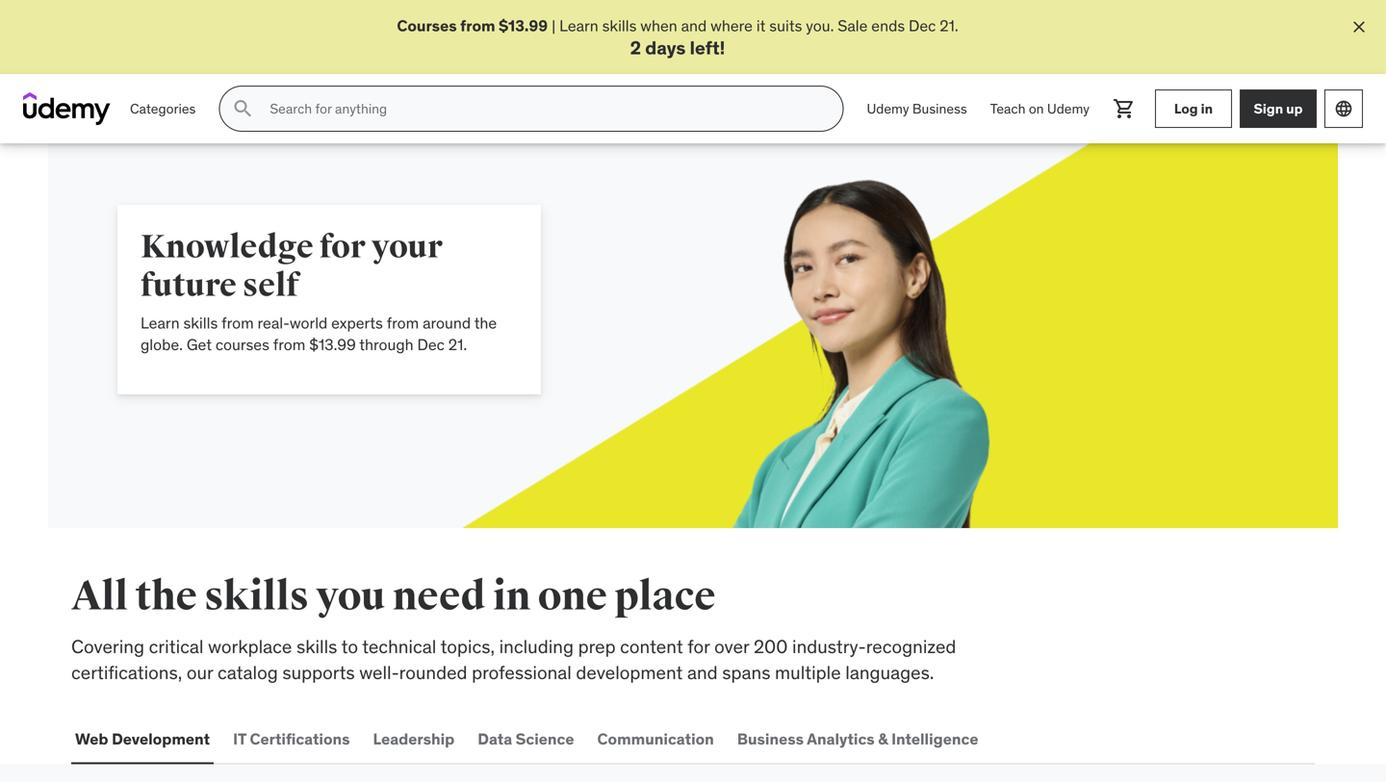 Task type: vqa. For each thing, say whether or not it's contained in the screenshot.
catalog
yes



Task type: locate. For each thing, give the bounding box(es) containing it.
from up courses
[[222, 314, 254, 333]]

$13.99
[[499, 16, 548, 36], [309, 335, 356, 355]]

1 horizontal spatial in
[[1201, 100, 1213, 117]]

catalog
[[218, 661, 278, 684]]

0 vertical spatial the
[[474, 314, 497, 333]]

$13.99 inside knowledge for your future self learn skills from real-world experts from around the globe. get courses from $13.99 through dec 21.
[[309, 335, 356, 355]]

all
[[71, 572, 128, 622]]

1 horizontal spatial $13.99
[[499, 16, 548, 36]]

suits
[[769, 16, 802, 36]]

0 horizontal spatial learn
[[141, 314, 180, 333]]

business left analytics
[[737, 729, 804, 749]]

for left your
[[319, 227, 365, 267]]

1 vertical spatial $13.99
[[309, 335, 356, 355]]

0 horizontal spatial business
[[737, 729, 804, 749]]

0 horizontal spatial in
[[493, 572, 530, 622]]

up
[[1286, 100, 1303, 117]]

2
[[630, 36, 641, 59]]

skills up supports
[[296, 636, 337, 659]]

around
[[423, 314, 471, 333]]

the
[[474, 314, 497, 333], [135, 572, 197, 622]]

your
[[371, 227, 443, 267]]

0 vertical spatial business
[[913, 100, 967, 117]]

sign up
[[1254, 100, 1303, 117]]

in right log
[[1201, 100, 1213, 117]]

and
[[681, 16, 707, 36], [687, 661, 718, 684]]

udemy business link
[[855, 86, 979, 132]]

certifications,
[[71, 661, 182, 684]]

1 horizontal spatial 21.
[[940, 16, 958, 36]]

industry-
[[792, 636, 866, 659]]

0 horizontal spatial 21.
[[448, 335, 467, 355]]

0 vertical spatial learn
[[559, 16, 599, 36]]

for left over
[[688, 636, 710, 659]]

from right courses
[[460, 16, 495, 36]]

1 horizontal spatial dec
[[909, 16, 936, 36]]

udemy business
[[867, 100, 967, 117]]

prep
[[578, 636, 616, 659]]

0 horizontal spatial $13.99
[[309, 335, 356, 355]]

0 horizontal spatial udemy
[[867, 100, 909, 117]]

in up including
[[493, 572, 530, 622]]

1 horizontal spatial learn
[[559, 16, 599, 36]]

from
[[460, 16, 495, 36], [222, 314, 254, 333], [387, 314, 419, 333], [273, 335, 305, 355]]

0 vertical spatial $13.99
[[499, 16, 548, 36]]

0 horizontal spatial dec
[[417, 335, 445, 355]]

leadership button
[[369, 717, 458, 763]]

0 vertical spatial and
[[681, 16, 707, 36]]

1 udemy from the left
[[867, 100, 909, 117]]

courses from $13.99 | learn skills when and where it suits you. sale ends dec 21. 2 days left!
[[397, 16, 958, 59]]

learn right |
[[559, 16, 599, 36]]

supports
[[282, 661, 355, 684]]

one
[[538, 572, 607, 622]]

covering critical workplace skills to technical topics, including prep content for over 200 industry-recognized certifications, our catalog supports well-rounded professional development and spans multiple languages.
[[71, 636, 956, 684]]

1 vertical spatial in
[[493, 572, 530, 622]]

$13.99 down world
[[309, 335, 356, 355]]

0 vertical spatial for
[[319, 227, 365, 267]]

shopping cart with 0 items image
[[1113, 97, 1136, 121]]

skills
[[602, 16, 637, 36], [183, 314, 218, 333], [204, 572, 309, 622], [296, 636, 337, 659]]

and inside courses from $13.99 | learn skills when and where it suits you. sale ends dec 21. 2 days left!
[[681, 16, 707, 36]]

submit search image
[[231, 97, 254, 121]]

certifications
[[250, 729, 350, 749]]

0 vertical spatial dec
[[909, 16, 936, 36]]

udemy
[[867, 100, 909, 117], [1047, 100, 1090, 117]]

business
[[913, 100, 967, 117], [737, 729, 804, 749]]

1 vertical spatial learn
[[141, 314, 180, 333]]

skills up 'workplace'
[[204, 572, 309, 622]]

udemy down ends
[[867, 100, 909, 117]]

0 vertical spatial in
[[1201, 100, 1213, 117]]

dec right ends
[[909, 16, 936, 36]]

1 vertical spatial and
[[687, 661, 718, 684]]

$13.99 left |
[[499, 16, 548, 36]]

21.
[[940, 16, 958, 36], [448, 335, 467, 355]]

0 horizontal spatial the
[[135, 572, 197, 622]]

2 udemy from the left
[[1047, 100, 1090, 117]]

for
[[319, 227, 365, 267], [688, 636, 710, 659]]

from down 'real-'
[[273, 335, 305, 355]]

it
[[233, 729, 246, 749]]

future
[[141, 266, 237, 306]]

technical
[[362, 636, 436, 659]]

the up critical on the bottom
[[135, 572, 197, 622]]

the right around
[[474, 314, 497, 333]]

0 vertical spatial 21.
[[940, 16, 958, 36]]

analytics
[[807, 729, 875, 749]]

0 horizontal spatial for
[[319, 227, 365, 267]]

udemy right on
[[1047, 100, 1090, 117]]

covering
[[71, 636, 144, 659]]

and up left!
[[681, 16, 707, 36]]

1 vertical spatial 21.
[[448, 335, 467, 355]]

courses
[[215, 335, 269, 355]]

1 vertical spatial for
[[688, 636, 710, 659]]

self
[[243, 266, 299, 306]]

skills up '2'
[[602, 16, 637, 36]]

web
[[75, 729, 108, 749]]

in
[[1201, 100, 1213, 117], [493, 572, 530, 622]]

development
[[112, 729, 210, 749]]

it
[[756, 16, 766, 36]]

1 horizontal spatial the
[[474, 314, 497, 333]]

critical
[[149, 636, 204, 659]]

teach
[[990, 100, 1026, 117]]

learn up "globe."
[[141, 314, 180, 333]]

udemy image
[[23, 93, 111, 125]]

sign up link
[[1240, 90, 1317, 128]]

21. down around
[[448, 335, 467, 355]]

dec down around
[[417, 335, 445, 355]]

intelligence
[[892, 729, 978, 749]]

1 horizontal spatial for
[[688, 636, 710, 659]]

and down over
[[687, 661, 718, 684]]

world
[[290, 314, 328, 333]]

1 vertical spatial dec
[[417, 335, 445, 355]]

1 horizontal spatial udemy
[[1047, 100, 1090, 117]]

learn
[[559, 16, 599, 36], [141, 314, 180, 333]]

our
[[187, 661, 213, 684]]

business left teach
[[913, 100, 967, 117]]

need
[[393, 572, 486, 622]]

dec
[[909, 16, 936, 36], [417, 335, 445, 355]]

1 vertical spatial business
[[737, 729, 804, 749]]

learn inside courses from $13.99 | learn skills when and where it suits you. sale ends dec 21. 2 days left!
[[559, 16, 599, 36]]

skills up get
[[183, 314, 218, 333]]

for inside knowledge for your future self learn skills from real-world experts from around the globe. get courses from $13.99 through dec 21.
[[319, 227, 365, 267]]

21. right ends
[[940, 16, 958, 36]]

choose a language image
[[1334, 99, 1353, 119]]

teach on udemy link
[[979, 86, 1101, 132]]

topics,
[[440, 636, 495, 659]]

21. inside knowledge for your future self learn skills from real-world experts from around the globe. get courses from $13.99 through dec 21.
[[448, 335, 467, 355]]

to
[[341, 636, 358, 659]]

log
[[1174, 100, 1198, 117]]

you
[[316, 572, 385, 622]]

1 horizontal spatial business
[[913, 100, 967, 117]]



Task type: describe. For each thing, give the bounding box(es) containing it.
science
[[516, 729, 574, 749]]

over
[[714, 636, 749, 659]]

data science
[[478, 729, 574, 749]]

web development button
[[71, 717, 214, 763]]

it certifications button
[[229, 717, 354, 763]]

sign
[[1254, 100, 1283, 117]]

you.
[[806, 16, 834, 36]]

left!
[[690, 36, 725, 59]]

well-
[[359, 661, 399, 684]]

knowledge for your future self learn skills from real-world experts from around the globe. get courses from $13.99 through dec 21.
[[141, 227, 497, 355]]

and inside covering critical workplace skills to technical topics, including prep content for over 200 industry-recognized certifications, our catalog supports well-rounded professional development and spans multiple languages.
[[687, 661, 718, 684]]

the inside knowledge for your future self learn skills from real-world experts from around the globe. get courses from $13.99 through dec 21.
[[474, 314, 497, 333]]

including
[[499, 636, 574, 659]]

for inside covering critical workplace skills to technical topics, including prep content for over 200 industry-recognized certifications, our catalog supports well-rounded professional development and spans multiple languages.
[[688, 636, 710, 659]]

skills inside covering critical workplace skills to technical topics, including prep content for over 200 industry-recognized certifications, our catalog supports well-rounded professional development and spans multiple languages.
[[296, 636, 337, 659]]

professional
[[472, 661, 572, 684]]

in inside log in link
[[1201, 100, 1213, 117]]

data science button
[[474, 717, 578, 763]]

content
[[620, 636, 683, 659]]

days
[[645, 36, 686, 59]]

knowledge
[[141, 227, 313, 267]]

dec inside knowledge for your future self learn skills from real-world experts from around the globe. get courses from $13.99 through dec 21.
[[417, 335, 445, 355]]

Search for anything text field
[[266, 93, 820, 125]]

log in
[[1174, 100, 1213, 117]]

from inside courses from $13.99 | learn skills when and where it suits you. sale ends dec 21. 2 days left!
[[460, 16, 495, 36]]

all the skills you need in one place
[[71, 572, 716, 622]]

get
[[187, 335, 212, 355]]

real-
[[258, 314, 290, 333]]

on
[[1029, 100, 1044, 117]]

development
[[576, 661, 683, 684]]

courses
[[397, 16, 457, 36]]

place
[[615, 572, 716, 622]]

skills inside courses from $13.99 | learn skills when and where it suits you. sale ends dec 21. 2 days left!
[[602, 16, 637, 36]]

from up "through"
[[387, 314, 419, 333]]

1 vertical spatial the
[[135, 572, 197, 622]]

business analytics & intelligence button
[[733, 717, 982, 763]]

leadership
[[373, 729, 455, 749]]

spans
[[722, 661, 771, 684]]

languages.
[[845, 661, 934, 684]]

business analytics & intelligence
[[737, 729, 978, 749]]

business inside button
[[737, 729, 804, 749]]

200
[[754, 636, 788, 659]]

categories button
[[118, 86, 207, 132]]

$13.99 inside courses from $13.99 | learn skills when and where it suits you. sale ends dec 21. 2 days left!
[[499, 16, 548, 36]]

recognized
[[866, 636, 956, 659]]

learn inside knowledge for your future self learn skills from real-world experts from around the globe. get courses from $13.99 through dec 21.
[[141, 314, 180, 333]]

skills inside knowledge for your future self learn skills from real-world experts from around the globe. get courses from $13.99 through dec 21.
[[183, 314, 218, 333]]

&
[[878, 729, 888, 749]]

it certifications
[[233, 729, 350, 749]]

communication button
[[593, 717, 718, 763]]

communication
[[597, 729, 714, 749]]

where
[[711, 16, 753, 36]]

when
[[640, 16, 677, 36]]

ends
[[871, 16, 905, 36]]

categories
[[130, 100, 196, 117]]

sale
[[838, 16, 868, 36]]

experts
[[331, 314, 383, 333]]

log in link
[[1155, 90, 1232, 128]]

workplace
[[208, 636, 292, 659]]

data
[[478, 729, 512, 749]]

21. inside courses from $13.99 | learn skills when and where it suits you. sale ends dec 21. 2 days left!
[[940, 16, 958, 36]]

through
[[359, 335, 414, 355]]

web development
[[75, 729, 210, 749]]

dec inside courses from $13.99 | learn skills when and where it suits you. sale ends dec 21. 2 days left!
[[909, 16, 936, 36]]

globe.
[[141, 335, 183, 355]]

|
[[552, 16, 556, 36]]

rounded
[[399, 661, 467, 684]]

teach on udemy
[[990, 100, 1090, 117]]

multiple
[[775, 661, 841, 684]]

close image
[[1350, 17, 1369, 37]]



